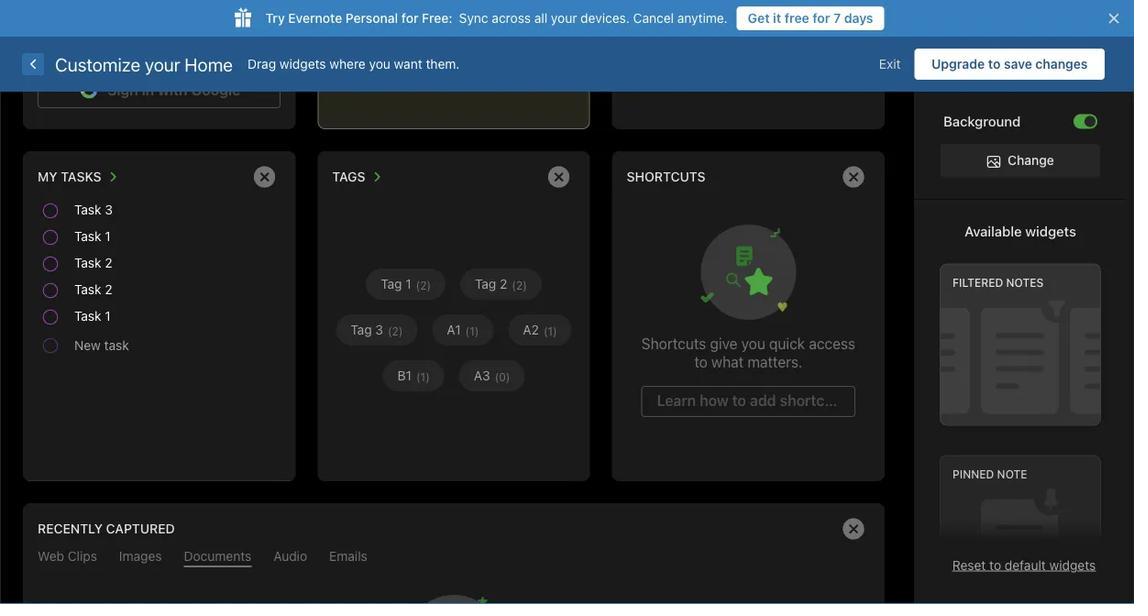 Task type: describe. For each thing, give the bounding box(es) containing it.
widgets for drag
[[280, 56, 326, 72]]

evernote
[[288, 11, 342, 26]]

you
[[369, 56, 390, 72]]

change
[[1008, 153, 1054, 168]]

anytime.
[[677, 11, 728, 26]]

remove image
[[541, 159, 577, 195]]

default
[[1005, 557, 1046, 573]]

pinned note
[[953, 468, 1027, 481]]

for for free:
[[401, 11, 419, 26]]

0 horizontal spatial your
[[145, 53, 180, 75]]

1 horizontal spatial your
[[551, 11, 577, 26]]

where
[[329, 56, 366, 72]]

get
[[748, 11, 770, 26]]

to for upgrade
[[988, 56, 1001, 72]]

widgets for available
[[1025, 223, 1076, 239]]

change button
[[941, 144, 1100, 177]]

pinned
[[953, 468, 994, 481]]

reset to default widgets
[[952, 557, 1096, 573]]

customize your home
[[55, 53, 233, 75]]

customize
[[55, 53, 140, 75]]

try
[[265, 11, 285, 26]]

upgrade to save changes button
[[915, 49, 1105, 80]]

notes
[[1006, 276, 1044, 289]]

personal
[[346, 11, 398, 26]]

home
[[185, 53, 233, 75]]

drag
[[248, 56, 276, 72]]

devices.
[[581, 11, 630, 26]]

upgrade
[[931, 56, 985, 72]]

note
[[997, 468, 1027, 481]]

background image
[[1085, 116, 1096, 127]]



Task type: locate. For each thing, give the bounding box(es) containing it.
0 vertical spatial your
[[551, 11, 577, 26]]

them.
[[426, 56, 460, 72]]

to left the save
[[988, 56, 1001, 72]]

1 vertical spatial to
[[989, 557, 1001, 573]]

sync
[[459, 11, 488, 26]]

2 vertical spatial widgets
[[1049, 557, 1096, 573]]

background
[[943, 113, 1021, 129]]

widgets right default
[[1049, 557, 1096, 573]]

days
[[844, 11, 873, 26]]

your right the 'all'
[[551, 11, 577, 26]]

for inside button
[[813, 11, 830, 26]]

try evernote personal for free: sync across all your devices. cancel anytime.
[[265, 11, 728, 26]]

available widgets
[[965, 223, 1076, 239]]

upgrade to save changes
[[931, 56, 1088, 72]]

widgets right drag
[[280, 56, 326, 72]]

across
[[492, 11, 531, 26]]

widgets right available
[[1025, 223, 1076, 239]]

get it free for 7 days
[[748, 11, 873, 26]]

your left 'home'
[[145, 53, 180, 75]]

1 horizontal spatial for
[[813, 11, 830, 26]]

for left free:
[[401, 11, 419, 26]]

free
[[785, 11, 809, 26]]

to for reset
[[989, 557, 1001, 573]]

get it free for 7 days button
[[737, 6, 884, 30]]

changes
[[1035, 56, 1088, 72]]

to inside upgrade to save changes button
[[988, 56, 1001, 72]]

exit
[[879, 56, 901, 72]]

cancel
[[633, 11, 674, 26]]

0 vertical spatial widgets
[[280, 56, 326, 72]]

free:
[[422, 11, 453, 26]]

1 vertical spatial your
[[145, 53, 180, 75]]

to right "reset" on the bottom of the page
[[989, 557, 1001, 573]]

0 vertical spatial to
[[988, 56, 1001, 72]]

available
[[965, 223, 1022, 239]]

to
[[988, 56, 1001, 72], [989, 557, 1001, 573]]

for
[[401, 11, 419, 26], [813, 11, 830, 26]]

for left 7
[[813, 11, 830, 26]]

reset to default widgets button
[[952, 557, 1096, 573]]

7
[[833, 11, 841, 26]]

0 horizontal spatial for
[[401, 11, 419, 26]]

filtered notes
[[953, 276, 1044, 289]]

filtered
[[953, 276, 1003, 289]]

remove image
[[246, 159, 283, 195], [835, 159, 872, 195], [835, 511, 872, 547]]

want
[[394, 56, 422, 72]]

1 for from the left
[[401, 11, 419, 26]]

for for 7
[[813, 11, 830, 26]]

1 vertical spatial widgets
[[1025, 223, 1076, 239]]

save
[[1004, 56, 1032, 72]]

your
[[551, 11, 577, 26], [145, 53, 180, 75]]

exit button
[[865, 49, 915, 80]]

all
[[534, 11, 547, 26]]

widgets
[[280, 56, 326, 72], [1025, 223, 1076, 239], [1049, 557, 1096, 573]]

2 for from the left
[[813, 11, 830, 26]]

reset
[[952, 557, 986, 573]]

drag widgets where you want them.
[[248, 56, 460, 72]]

it
[[773, 11, 781, 26]]



Task type: vqa. For each thing, say whether or not it's contained in the screenshot.
the Filtered Notes
yes



